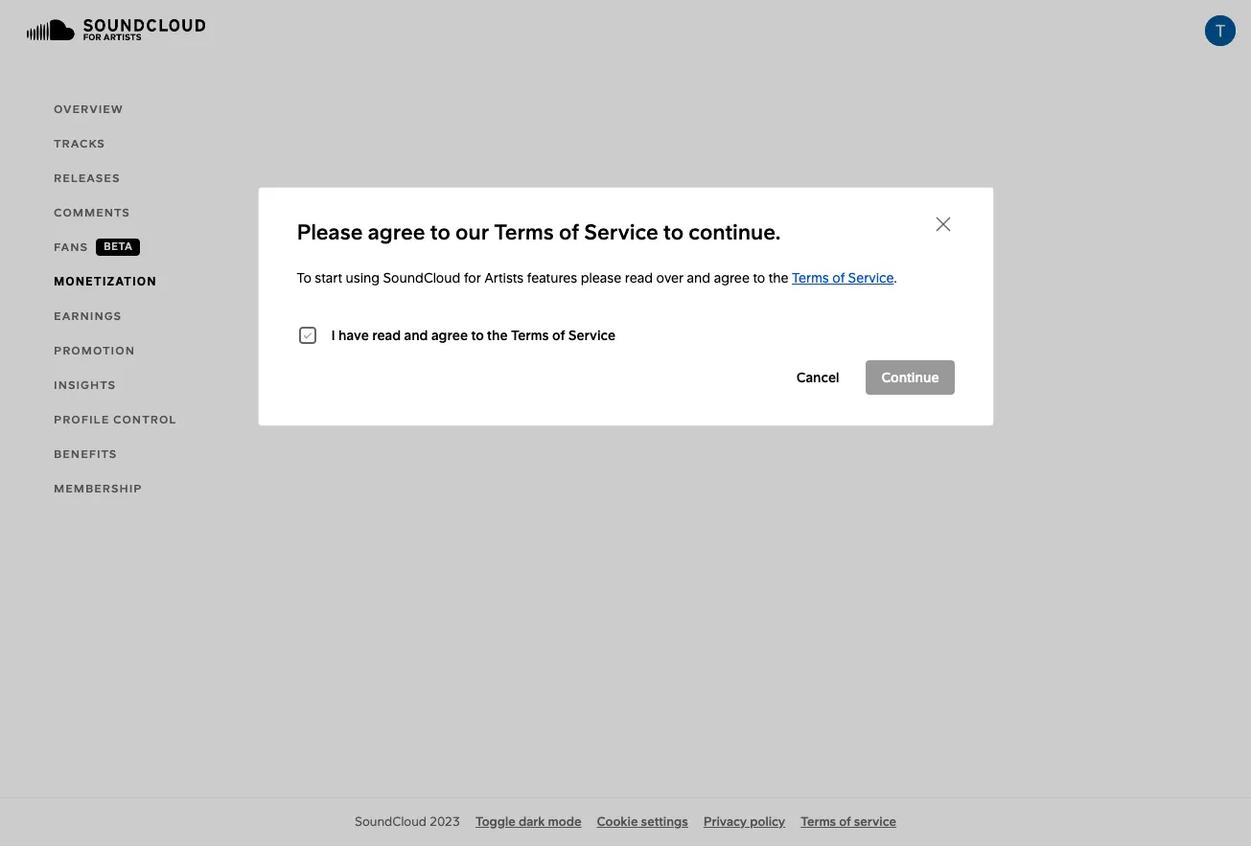 Task type: vqa. For each thing, say whether or not it's contained in the screenshot.
Overview 'link'
no



Task type: locate. For each thing, give the bounding box(es) containing it.
i
[[331, 328, 335, 343]]

2 vertical spatial service
[[568, 328, 616, 343]]

1 vertical spatial agree
[[714, 270, 750, 286]]

0 vertical spatial read
[[625, 270, 653, 286]]

and
[[687, 270, 711, 286], [404, 328, 428, 343]]

1 vertical spatial read
[[372, 328, 401, 343]]

to
[[430, 220, 451, 245], [664, 220, 684, 245], [753, 270, 766, 286], [471, 328, 484, 343]]

toggle dark mode
[[476, 815, 582, 830]]

cookie settings
[[597, 815, 688, 830]]

and right over
[[687, 270, 711, 286]]

1 horizontal spatial the
[[769, 270, 789, 286]]

mode
[[548, 815, 582, 830]]

to down for
[[471, 328, 484, 343]]

soundcloud left for
[[383, 270, 461, 286]]

0 vertical spatial and
[[687, 270, 711, 286]]

cookie settings button
[[597, 814, 688, 831]]

terms
[[494, 220, 554, 245], [792, 270, 829, 286], [511, 328, 549, 343], [801, 815, 836, 830]]

terms of service
[[801, 815, 897, 830]]

0 horizontal spatial the
[[487, 328, 508, 343]]

the down continue.
[[769, 270, 789, 286]]

2 horizontal spatial agree
[[714, 270, 750, 286]]

1 horizontal spatial read
[[625, 270, 653, 286]]

of up features
[[559, 220, 579, 245]]

using
[[346, 270, 380, 286]]

agree
[[368, 220, 425, 245], [714, 270, 750, 286], [431, 328, 468, 343]]

.
[[894, 270, 897, 286]]

agree down continue.
[[714, 270, 750, 286]]

2 vertical spatial agree
[[431, 328, 468, 343]]

please
[[297, 220, 363, 245]]

service
[[854, 815, 897, 830]]

terms down features
[[511, 328, 549, 343]]

cancel
[[797, 370, 840, 386]]

1 horizontal spatial agree
[[431, 328, 468, 343]]

to
[[297, 270, 312, 286]]

dark
[[519, 815, 545, 830]]

soundcloud left 2023
[[355, 815, 427, 830]]

start
[[315, 270, 342, 286]]

and right have
[[404, 328, 428, 343]]

privacy policy link
[[704, 814, 786, 831]]

read left over
[[625, 270, 653, 286]]

soundcloud 2023
[[355, 815, 460, 830]]

1 horizontal spatial and
[[687, 270, 711, 286]]

to start using soundcloud for artists features please read over and agree to the terms of service .
[[297, 270, 897, 286]]

0 horizontal spatial agree
[[368, 220, 425, 245]]

0 vertical spatial the
[[769, 270, 789, 286]]

to up over
[[664, 220, 684, 245]]

service
[[584, 220, 659, 245], [848, 270, 894, 286], [568, 328, 616, 343]]

of down features
[[552, 328, 565, 343]]

i have read and agree to the terms of service
[[331, 328, 616, 343]]

agree down for
[[431, 328, 468, 343]]

continue.
[[689, 220, 781, 245]]

the
[[769, 270, 789, 286], [487, 328, 508, 343]]

read
[[625, 270, 653, 286], [372, 328, 401, 343]]

terms right policy
[[801, 815, 836, 830]]

soundcloud
[[383, 270, 461, 286], [355, 815, 427, 830]]

terms of service link
[[792, 270, 894, 286]]

read right have
[[372, 328, 401, 343]]

please
[[581, 270, 622, 286]]

0 horizontal spatial and
[[404, 328, 428, 343]]

agree up using
[[368, 220, 425, 245]]

of left service
[[839, 815, 851, 830]]

of
[[559, 220, 579, 245], [833, 270, 845, 286], [552, 328, 565, 343], [839, 815, 851, 830]]

the down artists
[[487, 328, 508, 343]]



Task type: describe. For each thing, give the bounding box(es) containing it.
terms left .
[[792, 270, 829, 286]]

toggle dark mode button
[[476, 814, 582, 831]]

of left .
[[833, 270, 845, 286]]

terms of service link
[[801, 814, 897, 831]]

privacy policy
[[704, 815, 786, 830]]

please agree to our terms of service to continue.
[[297, 220, 781, 245]]

have
[[339, 328, 369, 343]]

for
[[464, 270, 481, 286]]

continue
[[882, 370, 939, 386]]

close image
[[932, 213, 955, 236]]

to left our
[[430, 220, 451, 245]]

0 vertical spatial agree
[[368, 220, 425, 245]]

settings
[[641, 815, 688, 830]]

cookie
[[597, 815, 638, 830]]

0 vertical spatial soundcloud
[[383, 270, 461, 286]]

cancel button
[[781, 361, 855, 395]]

terms up artists
[[494, 220, 554, 245]]

our
[[456, 220, 489, 245]]

features
[[527, 270, 578, 286]]

2023
[[430, 815, 460, 830]]

0 vertical spatial service
[[584, 220, 659, 245]]

artists
[[484, 270, 524, 286]]

1 vertical spatial the
[[487, 328, 508, 343]]

1 vertical spatial and
[[404, 328, 428, 343]]

to down continue.
[[753, 270, 766, 286]]

toggle
[[476, 815, 516, 830]]

continue button
[[866, 361, 955, 395]]

1 vertical spatial service
[[848, 270, 894, 286]]

over
[[657, 270, 684, 286]]

0 horizontal spatial read
[[372, 328, 401, 343]]

policy
[[750, 815, 786, 830]]

1 vertical spatial soundcloud
[[355, 815, 427, 830]]

privacy
[[704, 815, 747, 830]]



